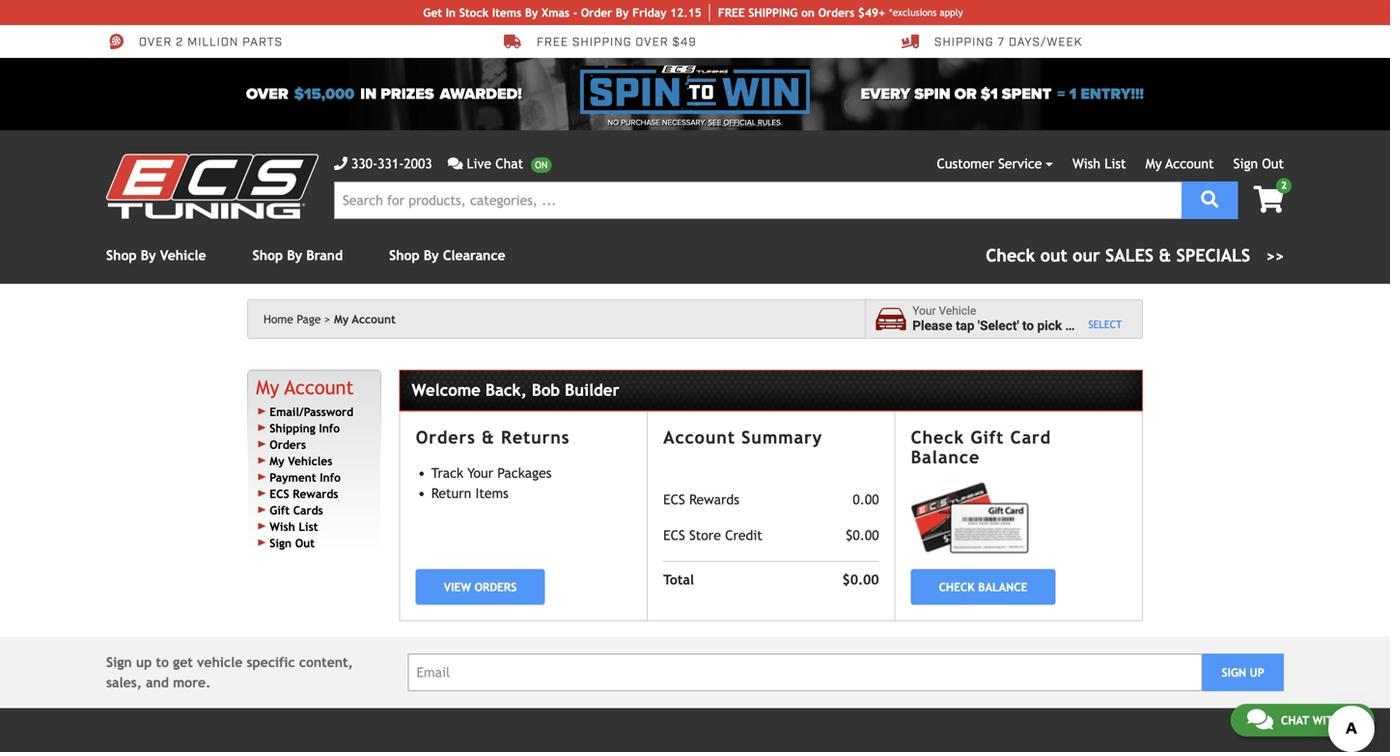 Task type: locate. For each thing, give the bounding box(es) containing it.
orders right view
[[475, 580, 517, 594]]

shop
[[106, 248, 137, 263], [253, 248, 283, 263], [389, 248, 420, 263]]

your
[[913, 304, 936, 318], [467, 465, 493, 481]]

out up 2 link
[[1262, 156, 1284, 171]]

list down the cards
[[299, 520, 318, 533]]

0 vertical spatial my account link
[[1146, 156, 1214, 171]]

sign out link down gift cards link
[[270, 536, 315, 550]]

1 vertical spatial over
[[246, 85, 288, 103]]

my
[[1146, 156, 1162, 171], [334, 312, 349, 326], [256, 376, 279, 399], [270, 454, 284, 468]]

my vehicles link
[[270, 454, 332, 468]]

1 horizontal spatial &
[[1159, 245, 1171, 266]]

0 vertical spatial sign out link
[[1234, 156, 1284, 171]]

by down the "ecs tuning" image
[[141, 248, 156, 263]]

vehicle right a
[[1076, 318, 1118, 334]]

apply
[[940, 7, 963, 18]]

by
[[525, 6, 538, 19], [616, 6, 629, 19], [141, 248, 156, 263], [287, 248, 302, 263], [424, 248, 439, 263]]

home
[[264, 312, 293, 326]]

0 horizontal spatial 2
[[176, 35, 184, 50]]

select link
[[1088, 318, 1122, 331]]

over 2 million parts
[[139, 35, 283, 50]]

vehicle up more. in the bottom left of the page
[[197, 655, 243, 670]]

info down email/password
[[319, 421, 340, 435]]

free shipping over $49 link
[[504, 33, 697, 50]]

sign out link up 2 link
[[1234, 156, 1284, 171]]

sign down gift cards link
[[270, 536, 292, 550]]

million
[[187, 35, 239, 50]]

0 horizontal spatial &
[[482, 427, 495, 448]]

0 vertical spatial 2
[[176, 35, 184, 50]]

wish list
[[1073, 156, 1126, 171]]

check inside check gift card balance
[[911, 427, 965, 448]]

1 vertical spatial chat
[[1281, 713, 1309, 727]]

0 vertical spatial vehicle
[[1076, 318, 1118, 334]]

list down entry!!!
[[1105, 156, 1126, 171]]

0 vertical spatial check
[[911, 427, 965, 448]]

official
[[724, 118, 756, 127]]

vehicle
[[1076, 318, 1118, 334], [197, 655, 243, 670]]

0 vertical spatial balance
[[911, 447, 980, 467]]

items
[[492, 6, 522, 19], [475, 486, 509, 501]]

1 horizontal spatial chat
[[1281, 713, 1309, 727]]

chat left with
[[1281, 713, 1309, 727]]

1 vertical spatial my account link
[[256, 376, 354, 399]]

gift inside my account email/password shipping info orders my vehicles payment info ecs rewards gift cards wish list sign out
[[270, 503, 290, 517]]

1 horizontal spatial over
[[246, 85, 288, 103]]

up inside sign up to get vehicle specific content, sales, and more.
[[136, 655, 152, 670]]

shipping inside my account email/password shipping info orders my vehicles payment info ecs rewards gift cards wish list sign out
[[270, 421, 315, 435]]

gift inside check gift card balance
[[971, 427, 1004, 448]]

pick
[[1037, 318, 1062, 334]]

info down vehicles
[[320, 470, 341, 484]]

every spin or $1 spent = 1 entry!!!
[[861, 85, 1144, 103]]

wish right service
[[1073, 156, 1101, 171]]

0 vertical spatial my account
[[1146, 156, 1214, 171]]

check inside button
[[939, 580, 975, 594]]

by left clearance
[[424, 248, 439, 263]]

rules
[[758, 118, 781, 127]]

330-331-2003 link
[[334, 154, 432, 174]]

to left get
[[156, 655, 169, 670]]

my account up search icon
[[1146, 156, 1214, 171]]

1 horizontal spatial 2
[[1281, 180, 1287, 191]]

0 vertical spatial wish list link
[[1073, 156, 1126, 171]]

tap
[[956, 318, 975, 334]]

sign inside my account email/password shipping info orders my vehicles payment info ecs rewards gift cards wish list sign out
[[270, 536, 292, 550]]

over 2 million parts link
[[106, 33, 283, 50]]

up inside 'button'
[[1250, 666, 1265, 679]]

1 horizontal spatial vehicle
[[1076, 318, 1118, 334]]

home page link
[[264, 312, 330, 326]]

or
[[955, 85, 977, 103]]

sign for sign up
[[1222, 666, 1246, 679]]

ecs rewards
[[663, 492, 739, 507]]

1 vertical spatial to
[[156, 655, 169, 670]]

ecs for ecs store credit
[[663, 528, 685, 543]]

orders up my vehicles link
[[270, 438, 306, 451]]

over down parts
[[246, 85, 288, 103]]

2 horizontal spatial shop
[[389, 248, 420, 263]]

up
[[136, 655, 152, 670], [1250, 666, 1265, 679]]

gift
[[971, 427, 1004, 448], [270, 503, 290, 517]]

1 vertical spatial 2
[[1281, 180, 1287, 191]]

1 vertical spatial list
[[299, 520, 318, 533]]

0 vertical spatial to
[[1022, 318, 1034, 334]]

1 vertical spatial gift
[[270, 503, 290, 517]]

card
[[1010, 427, 1051, 448]]

0 horizontal spatial gift
[[270, 503, 290, 517]]

& for returns
[[482, 427, 495, 448]]

ecs left store
[[663, 528, 685, 543]]

0 horizontal spatial chat
[[495, 156, 523, 171]]

vehicle down the "ecs tuning" image
[[160, 248, 206, 263]]

up up and
[[136, 655, 152, 670]]

to left pick
[[1022, 318, 1034, 334]]

1 horizontal spatial gift
[[971, 427, 1004, 448]]

1 horizontal spatial list
[[1105, 156, 1126, 171]]

1 vertical spatial wish list link
[[270, 520, 318, 533]]

0 vertical spatial chat
[[495, 156, 523, 171]]

over inside over 2 million parts link
[[139, 35, 172, 50]]

0 vertical spatial $0.00
[[846, 528, 879, 543]]

chat
[[495, 156, 523, 171], [1281, 713, 1309, 727]]

1 vertical spatial check
[[939, 580, 975, 594]]

account up search icon
[[1166, 156, 1214, 171]]

0 horizontal spatial vehicle
[[197, 655, 243, 670]]

1 vertical spatial balance
[[978, 580, 1028, 594]]

brand
[[306, 248, 343, 263]]

1 horizontal spatial up
[[1250, 666, 1265, 679]]

builder
[[565, 380, 619, 399]]

.
[[781, 118, 783, 127]]

wish list link down entry!!!
[[1073, 156, 1126, 171]]

0 horizontal spatial wish
[[270, 520, 295, 533]]

info
[[319, 421, 340, 435], [320, 470, 341, 484]]

1 vertical spatial out
[[295, 536, 315, 550]]

1
[[1069, 85, 1077, 103]]

out down the cards
[[295, 536, 315, 550]]

shipping down apply
[[935, 35, 994, 50]]

ecs tuning 'spin to win' contest logo image
[[580, 66, 810, 114]]

shop by clearance
[[389, 248, 505, 263]]

$15,000
[[294, 85, 355, 103]]

1 horizontal spatial my account link
[[1146, 156, 1214, 171]]

& up track your packages return items
[[482, 427, 495, 448]]

vehicle inside your vehicle please tap 'select' to pick a vehicle
[[939, 304, 976, 318]]

0 horizontal spatial vehicle
[[160, 248, 206, 263]]

out
[[1262, 156, 1284, 171], [295, 536, 315, 550]]

sign inside 'button'
[[1222, 666, 1246, 679]]

over $15,000 in prizes
[[246, 85, 434, 103]]

wish
[[1073, 156, 1101, 171], [270, 520, 295, 533]]

sign out link
[[1234, 156, 1284, 171], [270, 536, 315, 550]]

ecs up ecs store credit
[[663, 492, 685, 507]]

vehicle inside sign up to get vehicle specific content, sales, and more.
[[197, 655, 243, 670]]

by left xmas
[[525, 6, 538, 19]]

sign inside sign up to get vehicle specific content, sales, and more.
[[106, 655, 132, 670]]

wish list link
[[1073, 156, 1126, 171], [270, 520, 318, 533]]

2
[[176, 35, 184, 50], [1281, 180, 1287, 191]]

rewards up the cards
[[293, 487, 338, 500]]

3 shop from the left
[[389, 248, 420, 263]]

account up email/password
[[285, 376, 354, 399]]

items right stock
[[492, 6, 522, 19]]

vehicle up the tap
[[939, 304, 976, 318]]

1 shop from the left
[[106, 248, 137, 263]]

0 vertical spatial your
[[913, 304, 936, 318]]

1 vertical spatial shipping
[[270, 421, 315, 435]]

&
[[1159, 245, 1171, 266], [482, 427, 495, 448]]

check gift card balance
[[911, 427, 1051, 467]]

your up the please
[[913, 304, 936, 318]]

0 horizontal spatial your
[[467, 465, 493, 481]]

*exclusions
[[889, 7, 937, 18]]

account inside my account email/password shipping info orders my vehicles payment info ecs rewards gift cards wish list sign out
[[285, 376, 354, 399]]

1 horizontal spatial shipping
[[935, 35, 994, 50]]

check
[[911, 427, 965, 448], [939, 580, 975, 594]]

sign up to get vehicle specific content, sales, and more.
[[106, 655, 353, 690]]

rewards up ecs store credit
[[689, 492, 739, 507]]

sign up 2 link
[[1234, 156, 1258, 171]]

0 vertical spatial shipping
[[935, 35, 994, 50]]

1 vertical spatial sign out link
[[270, 536, 315, 550]]

1 horizontal spatial my account
[[1146, 156, 1214, 171]]

sign up chat with us link
[[1222, 666, 1246, 679]]

my account
[[1146, 156, 1214, 171], [334, 312, 396, 326]]

wish inside my account email/password shipping info orders my vehicles payment info ecs rewards gift cards wish list sign out
[[270, 520, 295, 533]]

over left million
[[139, 35, 172, 50]]

sign
[[1234, 156, 1258, 171], [270, 536, 292, 550], [106, 655, 132, 670], [1222, 666, 1246, 679]]

& for specials
[[1159, 245, 1171, 266]]

my down orders link
[[270, 454, 284, 468]]

0 horizontal spatial sign out link
[[270, 536, 315, 550]]

0 vertical spatial over
[[139, 35, 172, 50]]

1 horizontal spatial to
[[1022, 318, 1034, 334]]

1 horizontal spatial rewards
[[689, 492, 739, 507]]

1 vertical spatial &
[[482, 427, 495, 448]]

1 vertical spatial items
[[475, 486, 509, 501]]

2 down sign out on the right top of the page
[[1281, 180, 1287, 191]]

total
[[663, 572, 694, 587]]

$0.00
[[846, 528, 879, 543], [842, 572, 879, 587]]

get in stock items by xmas - order by friday 12.15
[[423, 6, 702, 19]]

check for check gift card balance
[[911, 427, 965, 448]]

search image
[[1201, 191, 1219, 208]]

ship
[[748, 6, 772, 19]]

1 horizontal spatial wish
[[1073, 156, 1101, 171]]

shipping up orders link
[[270, 421, 315, 435]]

my account link up email/password
[[256, 376, 354, 399]]

balance inside button
[[978, 580, 1028, 594]]

wish list link down gift cards link
[[270, 520, 318, 533]]

0 horizontal spatial rewards
[[293, 487, 338, 500]]

wish down gift cards link
[[270, 520, 295, 533]]

1 vertical spatial vehicle
[[939, 304, 976, 318]]

my right page
[[334, 312, 349, 326]]

0 horizontal spatial out
[[295, 536, 315, 550]]

1 vertical spatial wish
[[270, 520, 295, 533]]

0 horizontal spatial shop
[[106, 248, 137, 263]]

0 vertical spatial &
[[1159, 245, 1171, 266]]

comments image
[[1247, 708, 1273, 731]]

items down packages
[[475, 486, 509, 501]]

1 horizontal spatial shop
[[253, 248, 283, 263]]

more.
[[173, 675, 211, 690]]

my account link up search icon
[[1146, 156, 1214, 171]]

& right sales
[[1159, 245, 1171, 266]]

view
[[444, 580, 471, 594]]

1 vertical spatial info
[[320, 470, 341, 484]]

1 vertical spatial vehicle
[[197, 655, 243, 670]]

0 horizontal spatial list
[[299, 520, 318, 533]]

1 horizontal spatial vehicle
[[939, 304, 976, 318]]

shipping
[[935, 35, 994, 50], [270, 421, 315, 435]]

ecs inside my account email/password shipping info orders my vehicles payment info ecs rewards gift cards wish list sign out
[[270, 487, 289, 500]]

0 horizontal spatial over
[[139, 35, 172, 50]]

sign for sign up to get vehicle specific content, sales, and more.
[[106, 655, 132, 670]]

your right track
[[467, 465, 493, 481]]

1 horizontal spatial your
[[913, 304, 936, 318]]

2 left million
[[176, 35, 184, 50]]

orders up track
[[416, 427, 476, 448]]

0 horizontal spatial my account
[[334, 312, 396, 326]]

my account right page
[[334, 312, 396, 326]]

gift left card
[[971, 427, 1004, 448]]

shop by brand link
[[253, 248, 343, 263]]

1 vertical spatial $0.00
[[842, 572, 879, 587]]

sign up sales,
[[106, 655, 132, 670]]

1 horizontal spatial out
[[1262, 156, 1284, 171]]

cards
[[293, 503, 323, 517]]

free
[[537, 35, 569, 50]]

ecs down payment
[[270, 487, 289, 500]]

sign up button
[[1202, 654, 1284, 691]]

gift left the cards
[[270, 503, 290, 517]]

with
[[1313, 713, 1341, 727]]

chat right the live
[[495, 156, 523, 171]]

by left "brand"
[[287, 248, 302, 263]]

0 horizontal spatial up
[[136, 655, 152, 670]]

shop for shop by brand
[[253, 248, 283, 263]]

0 vertical spatial wish
[[1073, 156, 1101, 171]]

content,
[[299, 655, 353, 670]]

0 vertical spatial gift
[[971, 427, 1004, 448]]

0 horizontal spatial shipping
[[270, 421, 315, 435]]

to inside sign up to get vehicle specific content, sales, and more.
[[156, 655, 169, 670]]

balance inside check gift card balance
[[911, 447, 980, 467]]

sign for sign out
[[1234, 156, 1258, 171]]

track
[[431, 465, 464, 481]]

sales
[[1106, 245, 1154, 266]]

up up comments image
[[1250, 666, 1265, 679]]

by for shop by brand
[[287, 248, 302, 263]]

2 shop from the left
[[253, 248, 283, 263]]

shipping 7 days/week
[[935, 35, 1082, 50]]

0 horizontal spatial to
[[156, 655, 169, 670]]

1 vertical spatial your
[[467, 465, 493, 481]]



Task type: describe. For each thing, give the bounding box(es) containing it.
330-331-2003
[[351, 156, 432, 171]]

'select'
[[978, 318, 1019, 334]]

by right order
[[616, 6, 629, 19]]

specials
[[1177, 245, 1250, 266]]

sign up
[[1222, 666, 1265, 679]]

shop by brand
[[253, 248, 343, 263]]

my account email/password shipping info orders my vehicles payment info ecs rewards gift cards wish list sign out
[[256, 376, 354, 550]]

prizes
[[381, 85, 434, 103]]

0.00
[[853, 492, 879, 507]]

spin
[[914, 85, 951, 103]]

1 vertical spatial my account
[[334, 312, 396, 326]]

sales & specials
[[1106, 245, 1250, 266]]

Search text field
[[334, 182, 1182, 219]]

up for sign up
[[1250, 666, 1265, 679]]

items inside track your packages return items
[[475, 486, 509, 501]]

orders inside button
[[475, 580, 517, 594]]

no purchase necessary. see official rules .
[[608, 118, 783, 127]]

0 vertical spatial info
[[319, 421, 340, 435]]

rewards inside my account email/password shipping info orders my vehicles payment info ecs rewards gift cards wish list sign out
[[293, 487, 338, 500]]

your inside track your packages return items
[[467, 465, 493, 481]]

please
[[913, 318, 952, 334]]

over for over 2 million parts
[[139, 35, 172, 50]]

check for check balance
[[939, 580, 975, 594]]

0 vertical spatial list
[[1105, 156, 1126, 171]]

$1
[[981, 85, 998, 103]]

get
[[423, 6, 442, 19]]

customer service
[[937, 156, 1042, 171]]

over for over $15,000 in prizes
[[246, 85, 288, 103]]

days/week
[[1009, 35, 1082, 50]]

account right page
[[352, 312, 396, 326]]

by for shop by clearance
[[424, 248, 439, 263]]

check balance button
[[911, 569, 1056, 605]]

on
[[801, 6, 815, 19]]

list inside my account email/password shipping info orders my vehicles payment info ecs rewards gift cards wish list sign out
[[299, 520, 318, 533]]

shop by vehicle link
[[106, 248, 206, 263]]

stock
[[459, 6, 489, 19]]

see
[[708, 118, 722, 127]]

sales & specials link
[[986, 242, 1284, 268]]

no
[[608, 118, 619, 127]]

$49
[[672, 35, 697, 50]]

free shipping over $49
[[537, 35, 697, 50]]

live chat
[[467, 156, 523, 171]]

entry!!!
[[1081, 85, 1144, 103]]

orders & returns
[[416, 427, 570, 448]]

credit
[[725, 528, 763, 543]]

shipping 7 days/week link
[[902, 33, 1082, 50]]

12.15
[[670, 6, 702, 19]]

0 vertical spatial out
[[1262, 156, 1284, 171]]

-
[[573, 6, 577, 19]]

every
[[861, 85, 911, 103]]

331-
[[378, 156, 404, 171]]

vehicle inside your vehicle please tap 'select' to pick a vehicle
[[1076, 318, 1118, 334]]

my right wish list
[[1146, 156, 1162, 171]]

welcome back, bob builder
[[412, 380, 619, 399]]

us
[[1345, 713, 1358, 727]]

shop by clearance link
[[389, 248, 505, 263]]

over
[[636, 35, 669, 50]]

email/password
[[270, 405, 353, 418]]

ecs tuning image
[[106, 154, 319, 219]]

ping
[[772, 6, 798, 19]]

view orders
[[444, 580, 517, 594]]

1 horizontal spatial sign out link
[[1234, 156, 1284, 171]]

customer service button
[[937, 154, 1053, 174]]

xmas
[[542, 6, 570, 19]]

free
[[718, 6, 745, 19]]

live
[[467, 156, 491, 171]]

account up ecs rewards
[[663, 427, 736, 448]]

0 horizontal spatial wish list link
[[270, 520, 318, 533]]

up for sign up to get vehicle specific content, sales, and more.
[[136, 655, 152, 670]]

shopping cart image
[[1254, 186, 1284, 213]]

*exclusions apply link
[[889, 5, 963, 20]]

your inside your vehicle please tap 'select' to pick a vehicle
[[913, 304, 936, 318]]

order
[[581, 6, 612, 19]]

select
[[1088, 318, 1122, 330]]

store
[[689, 528, 721, 543]]

=
[[1057, 85, 1065, 103]]

ecs rewards link
[[270, 487, 338, 500]]

orders right on
[[818, 6, 855, 19]]

my up email/password
[[256, 376, 279, 399]]

view orders link
[[416, 569, 545, 605]]

in
[[446, 6, 456, 19]]

0 horizontal spatial my account link
[[256, 376, 354, 399]]

ecs for ecs rewards
[[663, 492, 685, 507]]

shop for shop by clearance
[[389, 248, 420, 263]]

ecs store credit
[[663, 528, 763, 543]]

chat with us
[[1281, 713, 1358, 727]]

out inside my account email/password shipping info orders my vehicles payment info ecs rewards gift cards wish list sign out
[[295, 536, 315, 550]]

and
[[146, 675, 169, 690]]

phone image
[[334, 157, 348, 170]]

shipping
[[572, 35, 632, 50]]

sales,
[[106, 675, 142, 690]]

view orders button
[[416, 569, 545, 605]]

comments image
[[448, 157, 463, 170]]

live chat link
[[448, 154, 552, 174]]

orders inside my account email/password shipping info orders my vehicles payment info ecs rewards gift cards wish list sign out
[[270, 438, 306, 451]]

email/password link
[[270, 405, 353, 418]]

customer
[[937, 156, 994, 171]]

returns
[[501, 427, 570, 448]]

service
[[998, 156, 1042, 171]]

track your packages return items
[[431, 465, 552, 501]]

necessary.
[[662, 118, 706, 127]]

purchase
[[621, 118, 660, 127]]

by for shop by vehicle
[[141, 248, 156, 263]]

1 horizontal spatial wish list link
[[1073, 156, 1126, 171]]

Email email field
[[408, 654, 1202, 691]]

friday
[[632, 6, 667, 19]]

shop for shop by vehicle
[[106, 248, 137, 263]]

in
[[360, 85, 377, 103]]

to inside your vehicle please tap 'select' to pick a vehicle
[[1022, 318, 1034, 334]]

bob
[[532, 380, 560, 399]]

page
[[297, 312, 321, 326]]

a
[[1065, 318, 1072, 334]]

0 vertical spatial vehicle
[[160, 248, 206, 263]]

free ship ping on orders $49+ *exclusions apply
[[718, 6, 963, 19]]

shipping info link
[[270, 421, 340, 435]]

back,
[[485, 380, 527, 399]]

chat with us link
[[1231, 704, 1375, 737]]

return
[[431, 486, 471, 501]]

7
[[998, 35, 1005, 50]]

payment info link
[[270, 470, 341, 484]]

welcome
[[412, 380, 481, 399]]

0 vertical spatial items
[[492, 6, 522, 19]]

home page
[[264, 312, 321, 326]]



Task type: vqa. For each thing, say whether or not it's contained in the screenshot.
$181.99
no



